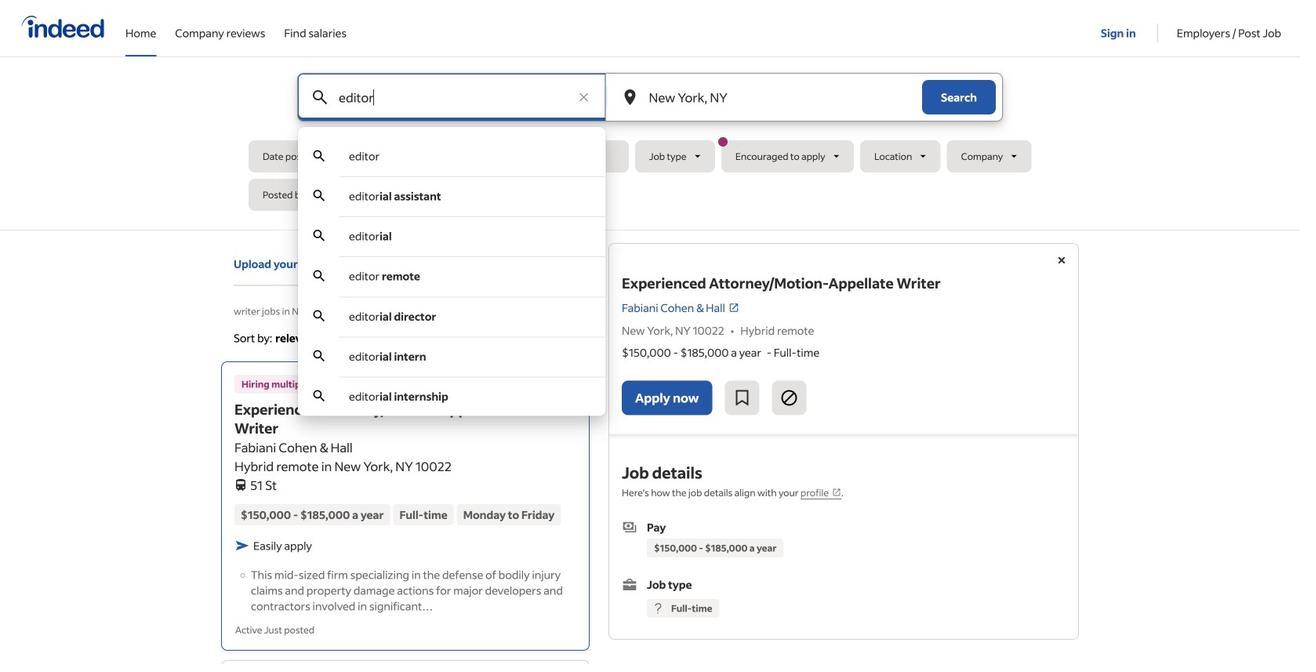 Task type: describe. For each thing, give the bounding box(es) containing it.
missing qualification image
[[651, 602, 665, 616]]

clear what input image
[[576, 89, 592, 105]]

Edit location text field
[[646, 74, 891, 121]]

fabiani cohen & hall (opens in a new tab) image
[[729, 302, 740, 313]]



Task type: locate. For each thing, give the bounding box(es) containing it.
close job details image
[[1053, 251, 1071, 270]]

transit information image
[[235, 476, 247, 491]]

search suggestions list box
[[298, 136, 606, 416]]

editor element
[[349, 149, 380, 163]]

job preferences (opens in a new window) image
[[832, 488, 842, 497]]

group
[[548, 369, 582, 404]]

search: Job title, keywords, or company text field
[[336, 74, 568, 121]]

not interested image
[[780, 389, 799, 407]]

help icon image
[[558, 329, 577, 347]]

None search field
[[249, 73, 1052, 416]]

save this job image
[[733, 389, 752, 407]]



Task type: vqa. For each thing, say whether or not it's contained in the screenshot.
editor element
yes



